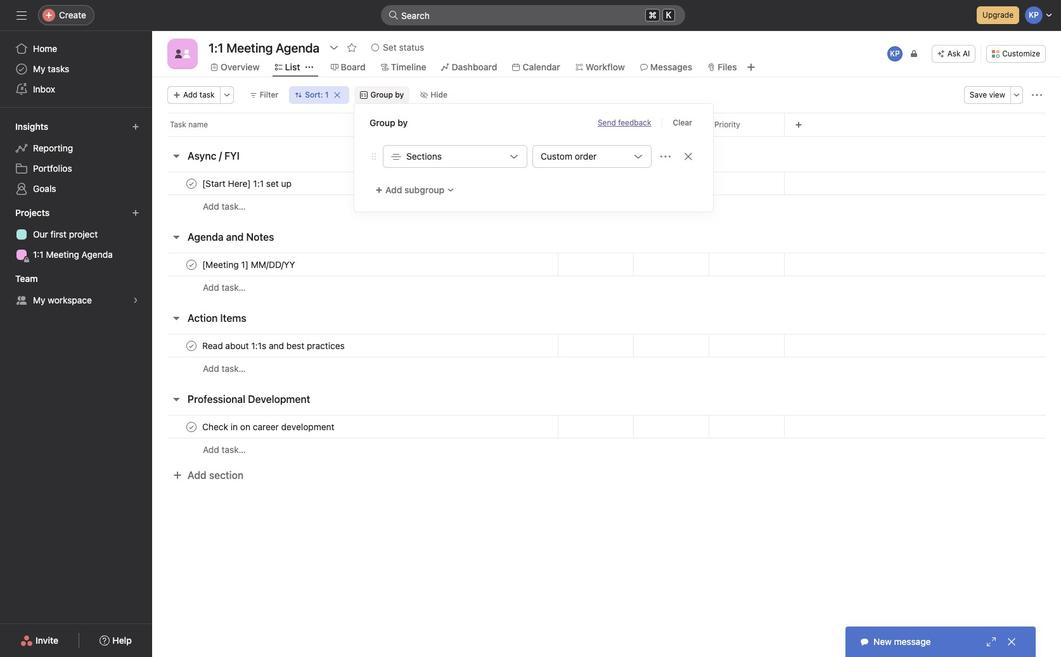Task type: locate. For each thing, give the bounding box(es) containing it.
row containing task name
[[152, 113, 1061, 136]]

projects
[[15, 207, 50, 218]]

task
[[170, 120, 186, 129]]

insights element
[[0, 115, 152, 202]]

3 task… from the top
[[222, 363, 246, 374]]

agenda inside projects element
[[82, 249, 113, 260]]

add up action items
[[203, 282, 219, 293]]

create button
[[38, 5, 94, 25]]

add task
[[183, 90, 215, 100]]

1 my from the top
[[33, 63, 45, 74]]

task… up "section"
[[222, 444, 246, 455]]

1 vertical spatial mark complete checkbox
[[184, 257, 199, 272]]

group by button
[[355, 86, 410, 104]]

mark complete image
[[184, 176, 199, 191], [184, 257, 199, 272], [184, 419, 199, 435]]

invite button
[[12, 630, 67, 652]]

add task… button inside "header action items" tree grid
[[203, 362, 246, 376]]

group down timeline link
[[371, 90, 393, 100]]

add inside button
[[183, 90, 197, 100]]

add inside header agenda and notes tree grid
[[203, 282, 219, 293]]

send feedback
[[598, 118, 651, 127]]

dashboard link
[[442, 60, 497, 74]]

invite
[[36, 635, 58, 646]]

None field
[[381, 5, 685, 25]]

0 vertical spatial mark complete checkbox
[[184, 176, 199, 191]]

mark complete checkbox for action items
[[184, 338, 199, 353]]

group by down timeline link
[[371, 90, 404, 100]]

by down timeline link
[[395, 90, 404, 100]]

add task… button up action items
[[203, 281, 246, 295]]

add inside 'header professional development' tree grid
[[203, 444, 219, 455]]

agenda left and
[[188, 231, 224, 243]]

1 add task… button from the top
[[203, 200, 246, 214]]

add task… up professional
[[203, 363, 246, 374]]

[meeting 1] mm/dd/yy cell
[[152, 253, 558, 276]]

add inside dropdown button
[[385, 184, 402, 195]]

1 add task… row from the top
[[152, 195, 1061, 218]]

add task… row for the read about 1:1s and best practices cell on the bottom of page
[[152, 357, 1061, 380]]

mark complete checkbox down action
[[184, 338, 199, 353]]

3 add task… button from the top
[[203, 362, 246, 376]]

collapse task list for this group image left action
[[171, 313, 181, 323]]

2 add task… from the top
[[203, 282, 246, 293]]

2 task… from the top
[[222, 282, 246, 293]]

more actions image
[[223, 91, 231, 99]]

add task… button
[[203, 200, 246, 214], [203, 281, 246, 295], [203, 362, 246, 376], [203, 443, 246, 457]]

save
[[970, 90, 987, 100]]

2 vertical spatial collapse task list for this group image
[[171, 394, 181, 404]]

add left "section"
[[188, 470, 207, 481]]

row
[[152, 113, 1061, 136], [167, 136, 1046, 137], [152, 253, 1061, 276], [152, 334, 1061, 358], [152, 415, 1061, 439]]

add task… button up agenda and notes 'button'
[[203, 200, 246, 214]]

my down the team dropdown button
[[33, 295, 45, 306]]

files
[[718, 61, 737, 72]]

2 mark complete image from the top
[[184, 257, 199, 272]]

3 add task… from the top
[[203, 363, 246, 374]]

task… inside header async / fyi tree grid
[[222, 201, 246, 212]]

name
[[188, 120, 208, 129]]

workspace
[[48, 295, 92, 306]]

my workspace
[[33, 295, 92, 306]]

1
[[325, 90, 329, 100]]

mark complete checkbox inside the read about 1:1s and best practices cell
[[184, 338, 199, 353]]

1 vertical spatial agenda
[[82, 249, 113, 260]]

task… up professional development button
[[222, 363, 246, 374]]

save view button
[[964, 86, 1011, 104]]

timeline
[[391, 61, 426, 72]]

1:1 meeting agenda
[[33, 249, 113, 260]]

2 mark complete checkbox from the top
[[184, 257, 199, 272]]

my tasks
[[33, 63, 69, 74]]

1 vertical spatial by
[[398, 117, 408, 128]]

add task… button for mark complete image inside [meeting 1] mm/dd/yy cell
[[203, 281, 246, 295]]

help button
[[91, 630, 140, 652]]

1 collapse task list for this group image from the top
[[171, 151, 181, 161]]

header async / fyi tree grid
[[152, 172, 1061, 218]]

add inside button
[[188, 470, 207, 481]]

assignee
[[564, 120, 596, 129]]

3 mark complete checkbox from the top
[[184, 338, 199, 353]]

ai
[[963, 49, 970, 58]]

read about 1:1s and best practices cell
[[152, 334, 558, 358]]

header professional development tree grid
[[152, 415, 1061, 462]]

1 add task… from the top
[[203, 201, 246, 212]]

my for my tasks
[[33, 63, 45, 74]]

my inside teams element
[[33, 295, 45, 306]]

1 mark complete image from the top
[[184, 176, 199, 191]]

upgrade button
[[977, 6, 1019, 24]]

2 collapse task list for this group image from the top
[[171, 313, 181, 323]]

hide
[[431, 90, 448, 100]]

task… for check in on career development text field
[[222, 444, 246, 455]]

2 add task… row from the top
[[152, 276, 1061, 299]]

add task… button inside header agenda and notes tree grid
[[203, 281, 246, 295]]

group by
[[371, 90, 404, 100], [370, 117, 408, 128]]

sort:
[[305, 90, 323, 100]]

4 add task… button from the top
[[203, 443, 246, 457]]

add left subgroup
[[385, 184, 402, 195]]

0 vertical spatial agenda
[[188, 231, 224, 243]]

my inside global element
[[33, 63, 45, 74]]

2 vertical spatial mark complete image
[[184, 419, 199, 435]]

mark complete checkbox down agenda and notes 'button'
[[184, 257, 199, 272]]

mark complete checkbox for agenda and notes
[[184, 257, 199, 272]]

group inside dropdown button
[[371, 90, 393, 100]]

0 vertical spatial group
[[371, 90, 393, 100]]

task… down [start here] 1:1 set up text field at the left of the page
[[222, 201, 246, 212]]

Task name text field
[[200, 258, 299, 271]]

Task name text field
[[200, 421, 338, 433]]

add subgroup
[[385, 184, 444, 195]]

1 task… from the top
[[222, 201, 246, 212]]

1 vertical spatial group by
[[370, 117, 408, 128]]

add task… inside header agenda and notes tree grid
[[203, 282, 246, 293]]

Search tasks, projects, and more text field
[[381, 5, 685, 25]]

3 collapse task list for this group image from the top
[[171, 394, 181, 404]]

my tasks link
[[8, 59, 145, 79]]

add task… up agenda and notes 'button'
[[203, 201, 246, 212]]

close image
[[1007, 637, 1017, 647]]

group by down group by dropdown button
[[370, 117, 408, 128]]

development
[[248, 394, 310, 405]]

items
[[220, 313, 246, 324]]

help
[[112, 635, 132, 646]]

portfolios
[[33, 163, 72, 174]]

agenda inside 'button'
[[188, 231, 224, 243]]

goals
[[33, 183, 56, 194]]

new insights image
[[132, 123, 139, 131]]

priority
[[714, 120, 740, 129]]

add task… row for check in on career development cell
[[152, 438, 1061, 462]]

professional
[[188, 394, 245, 405]]

agenda down project
[[82, 249, 113, 260]]

by inside group by dropdown button
[[395, 90, 404, 100]]

add up professional
[[203, 363, 219, 374]]

overview link
[[210, 60, 260, 74]]

add left task
[[183, 90, 197, 100]]

add task… for mark complete image inside [start here] 1:1 set up cell
[[203, 201, 246, 212]]

dialog
[[354, 104, 713, 212]]

tasks
[[48, 63, 69, 74]]

due date
[[639, 120, 671, 129]]

4 add task… from the top
[[203, 444, 246, 455]]

task…
[[222, 201, 246, 212], [222, 282, 246, 293], [222, 363, 246, 374], [222, 444, 246, 455]]

overview
[[221, 61, 260, 72]]

add task button
[[167, 86, 220, 104]]

mark complete image down agenda and notes 'button'
[[184, 257, 199, 272]]

add task… button inside 'header professional development' tree grid
[[203, 443, 246, 457]]

4 add task… row from the top
[[152, 438, 1061, 462]]

and
[[226, 231, 244, 243]]

people image
[[175, 46, 190, 61]]

k
[[666, 10, 672, 20]]

group by inside dialog
[[370, 117, 408, 128]]

collapse task list for this group image
[[171, 151, 181, 161], [171, 313, 181, 323], [171, 394, 181, 404]]

add task… row for [start here] 1:1 set up cell on the top
[[152, 195, 1061, 218]]

remove image
[[683, 152, 694, 162]]

task… inside 'header professional development' tree grid
[[222, 444, 246, 455]]

add task… button up "section"
[[203, 443, 246, 457]]

2 my from the top
[[33, 295, 45, 306]]

my for my workspace
[[33, 295, 45, 306]]

3 mark complete image from the top
[[184, 419, 199, 435]]

professional development
[[188, 394, 310, 405]]

add task… button up professional
[[203, 362, 246, 376]]

—
[[717, 180, 723, 187]]

send feedback link
[[598, 117, 651, 129]]

first
[[50, 229, 67, 240]]

prominent image
[[389, 10, 399, 20]]

group down group by dropdown button
[[370, 117, 395, 128]]

add task… up "section"
[[203, 444, 246, 455]]

0 vertical spatial my
[[33, 63, 45, 74]]

add tab image
[[746, 62, 756, 72]]

Task name text field
[[200, 177, 295, 190]]

upgrade
[[983, 10, 1014, 20]]

4 task… from the top
[[222, 444, 246, 455]]

board
[[341, 61, 366, 72]]

2 vertical spatial mark complete checkbox
[[184, 338, 199, 353]]

0 vertical spatial mark complete image
[[184, 176, 199, 191]]

collapse task list for this group image for async / fyi
[[171, 151, 181, 161]]

add task… inside 'header professional development' tree grid
[[203, 444, 246, 455]]

None text field
[[205, 36, 323, 59]]

1 horizontal spatial agenda
[[188, 231, 224, 243]]

send
[[598, 118, 616, 127]]

inbox link
[[8, 79, 145, 100]]

add task… inside header async / fyi tree grid
[[203, 201, 246, 212]]

dialog containing group by
[[354, 104, 713, 212]]

task… inside "header action items" tree grid
[[222, 363, 246, 374]]

calendar link
[[513, 60, 560, 74]]

0 vertical spatial by
[[395, 90, 404, 100]]

by down group by dropdown button
[[398, 117, 408, 128]]

clear button
[[667, 114, 698, 132]]

1 vertical spatial mark complete image
[[184, 257, 199, 272]]

ask ai button
[[932, 45, 976, 63]]

mark complete checkbox inside [meeting 1] mm/dd/yy cell
[[184, 257, 199, 272]]

0 vertical spatial collapse task list for this group image
[[171, 151, 181, 161]]

mark complete checkbox down the async
[[184, 176, 199, 191]]

2 add task… button from the top
[[203, 281, 246, 295]]

customize
[[1002, 49, 1040, 58]]

3 add task… row from the top
[[152, 357, 1061, 380]]

add task… button for mark complete icon
[[203, 362, 246, 376]]

dashboard
[[452, 61, 497, 72]]

projects element
[[0, 202, 152, 268]]

Mark complete checkbox
[[184, 176, 199, 191], [184, 257, 199, 272], [184, 338, 199, 353]]

add up agenda and notes 'button'
[[203, 201, 219, 212]]

add subgroup button
[[367, 179, 463, 202]]

teams element
[[0, 268, 152, 313]]

mark complete image inside [start here] 1:1 set up cell
[[184, 176, 199, 191]]

0 horizontal spatial agenda
[[82, 249, 113, 260]]

collapse task list for this group image left the async
[[171, 151, 181, 161]]

1 vertical spatial my
[[33, 295, 45, 306]]

0 vertical spatial group by
[[371, 90, 404, 100]]

add task… inside "header action items" tree grid
[[203, 363, 246, 374]]

add to starred image
[[347, 42, 357, 53]]

add task… row
[[152, 195, 1061, 218], [152, 276, 1061, 299], [152, 357, 1061, 380], [152, 438, 1061, 462]]

add
[[183, 90, 197, 100], [385, 184, 402, 195], [203, 201, 219, 212], [203, 282, 219, 293], [203, 363, 219, 374], [203, 444, 219, 455], [188, 470, 207, 481]]

1 vertical spatial collapse task list for this group image
[[171, 313, 181, 323]]

clear image
[[334, 91, 341, 99]]

collapse task list for this group image left professional
[[171, 394, 181, 404]]

set status
[[383, 42, 424, 53]]

add up add section button
[[203, 444, 219, 455]]

inbox
[[33, 84, 55, 94]]

task… down [meeting 1] mm/dd/yy text box
[[222, 282, 246, 293]]

group by inside dropdown button
[[371, 90, 404, 100]]

filter button
[[244, 86, 284, 104]]

add task… up action items
[[203, 282, 246, 293]]

my left tasks
[[33, 63, 45, 74]]

mark complete image down the async
[[184, 176, 199, 191]]

project
[[69, 229, 98, 240]]

check in on career development cell
[[152, 415, 558, 439]]

task… inside header agenda and notes tree grid
[[222, 282, 246, 293]]

by
[[395, 90, 404, 100], [398, 117, 408, 128]]

add task… button inside header async / fyi tree grid
[[203, 200, 246, 214]]

mark complete image inside check in on career development cell
[[184, 419, 199, 435]]

mark complete image down professional
[[184, 419, 199, 435]]

1 mark complete checkbox from the top
[[184, 176, 199, 191]]



Task type: vqa. For each thing, say whether or not it's contained in the screenshot.
AFTER
no



Task type: describe. For each thing, give the bounding box(es) containing it.
kp button
[[886, 45, 904, 63]]

fyi
[[225, 150, 240, 162]]

home
[[33, 43, 57, 54]]

mark complete image for async
[[184, 176, 199, 191]]

— button
[[709, 172, 784, 195]]

our first project link
[[8, 224, 145, 245]]

action
[[188, 313, 218, 324]]

row for 'header professional development' tree grid
[[152, 415, 1061, 439]]

subgroup
[[405, 184, 444, 195]]

clear
[[673, 118, 692, 127]]

1:1
[[33, 249, 44, 260]]

filter
[[260, 90, 278, 100]]

list link
[[275, 60, 300, 74]]

calendar
[[523, 61, 560, 72]]

add task… row for [meeting 1] mm/dd/yy cell
[[152, 276, 1061, 299]]

notes
[[246, 231, 274, 243]]

messages
[[650, 61, 692, 72]]

create
[[59, 10, 86, 20]]

sections
[[406, 151, 442, 162]]

expand new message image
[[986, 637, 997, 647]]

team button
[[13, 270, 49, 288]]

add task… button for mark complete image inside [start here] 1:1 set up cell
[[203, 200, 246, 214]]

files link
[[708, 60, 737, 74]]

mark complete checkbox inside [start here] 1:1 set up cell
[[184, 176, 199, 191]]

task
[[200, 90, 215, 100]]

collapse task list for this group image
[[171, 232, 181, 242]]

section
[[209, 470, 244, 481]]

task… for [meeting 1] mm/dd/yy text box
[[222, 282, 246, 293]]

[start here] 1:1 set up cell
[[152, 172, 558, 195]]

add task… for mark complete image in the check in on career development cell
[[203, 444, 246, 455]]

1 vertical spatial group
[[370, 117, 395, 128]]

set
[[383, 42, 397, 53]]

/
[[219, 150, 222, 162]]

hide button
[[415, 86, 453, 104]]

status
[[399, 42, 424, 53]]

add inside "header action items" tree grid
[[203, 363, 219, 374]]

header action items tree grid
[[152, 334, 1061, 380]]

hide sidebar image
[[16, 10, 27, 20]]

set status button
[[366, 39, 430, 56]]

ask
[[948, 49, 961, 58]]

Mark complete checkbox
[[184, 419, 199, 435]]

action items button
[[188, 307, 246, 330]]

by inside dialog
[[398, 117, 408, 128]]

see details, my workspace image
[[132, 297, 139, 304]]

custom
[[541, 151, 572, 162]]

add field image
[[795, 121, 803, 129]]

show options image
[[329, 42, 339, 53]]

task… for [start here] 1:1 set up text field at the left of the page
[[222, 201, 246, 212]]

more options image
[[1013, 91, 1021, 99]]

row for "header action items" tree grid
[[152, 334, 1061, 358]]

insights
[[15, 121, 48, 132]]

list
[[285, 61, 300, 72]]

add task… for mark complete icon
[[203, 363, 246, 374]]

add inside header async / fyi tree grid
[[203, 201, 219, 212]]

custom order
[[541, 151, 597, 162]]

agenda and notes
[[188, 231, 274, 243]]

board link
[[331, 60, 366, 74]]

show menu image
[[661, 152, 671, 162]]

messages link
[[640, 60, 692, 74]]

feedback
[[618, 118, 651, 127]]

mark complete image for professional
[[184, 419, 199, 435]]

workflow link
[[576, 60, 625, 74]]

— row
[[152, 172, 1061, 195]]

add task… for mark complete image inside [meeting 1] mm/dd/yy cell
[[203, 282, 246, 293]]

customize button
[[987, 45, 1046, 63]]

workflow
[[586, 61, 625, 72]]

async / fyi
[[188, 150, 240, 162]]

Task name text field
[[200, 339, 349, 352]]

⌘
[[649, 10, 657, 20]]

view
[[989, 90, 1005, 100]]

add task… button for mark complete image in the check in on career development cell
[[203, 443, 246, 457]]

portfolios link
[[8, 158, 145, 179]]

goals link
[[8, 179, 145, 199]]

sections button
[[383, 145, 527, 168]]

async / fyi button
[[188, 145, 240, 167]]

due
[[639, 120, 653, 129]]

more actions image
[[1032, 90, 1042, 100]]

save view
[[970, 90, 1005, 100]]

ask ai
[[948, 49, 970, 58]]

reporting
[[33, 143, 73, 153]]

1:1 meeting agenda link
[[8, 245, 145, 265]]

agenda and notes button
[[188, 226, 274, 249]]

add section
[[188, 470, 244, 481]]

row for header agenda and notes tree grid
[[152, 253, 1061, 276]]

order
[[575, 151, 597, 162]]

task name
[[170, 120, 208, 129]]

collapse task list for this group image for professional development
[[171, 394, 181, 404]]

task… for read about 1:1s and best practices text box
[[222, 363, 246, 374]]

header agenda and notes tree grid
[[152, 253, 1061, 299]]

action items
[[188, 313, 246, 324]]

global element
[[0, 31, 152, 107]]

new project or portfolio image
[[132, 209, 139, 217]]

mark complete image inside [meeting 1] mm/dd/yy cell
[[184, 257, 199, 272]]

sort: 1 button
[[289, 86, 350, 104]]

reporting link
[[8, 138, 145, 158]]

professional development button
[[188, 388, 310, 411]]

new message
[[874, 636, 931, 647]]

my workspace link
[[8, 290, 145, 311]]

meeting
[[46, 249, 79, 260]]

tab actions image
[[305, 63, 313, 71]]

sort: 1
[[305, 90, 329, 100]]

our first project
[[33, 229, 98, 240]]

timeline link
[[381, 60, 426, 74]]

mark complete image
[[184, 338, 199, 353]]

kp
[[890, 49, 900, 58]]

async
[[188, 150, 216, 162]]



